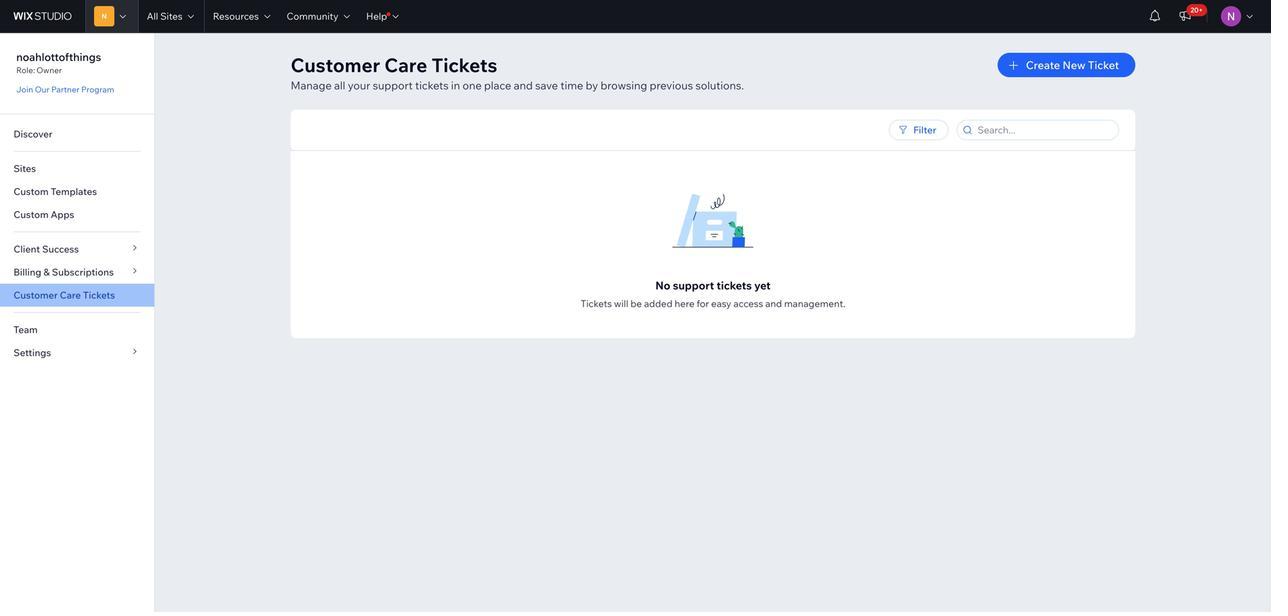 Task type: describe. For each thing, give the bounding box(es) containing it.
our
[[35, 84, 50, 94]]

discover
[[14, 128, 52, 140]]

create new ticket button
[[998, 53, 1136, 77]]

be
[[631, 298, 642, 310]]

tickets inside no support tickets yet tickets will be added here for easy access and management.
[[581, 298, 612, 310]]

join
[[16, 84, 33, 94]]

easy
[[712, 298, 732, 310]]

resources
[[213, 10, 259, 22]]

previous
[[650, 79, 694, 92]]

templates
[[51, 186, 97, 197]]

and inside "customer care tickets manage all your support tickets in one place and save time by browsing previous solutions."
[[514, 79, 533, 92]]

filter
[[914, 124, 937, 136]]

apps
[[51, 209, 74, 220]]

role:
[[16, 65, 35, 75]]

Search... field
[[974, 121, 1115, 140]]

create
[[1027, 58, 1061, 72]]

custom apps
[[14, 209, 74, 220]]

no support tickets yet tickets will be added here for easy access and management.
[[581, 279, 846, 310]]

&
[[44, 266, 50, 278]]

subscriptions
[[52, 266, 114, 278]]

here
[[675, 298, 695, 310]]

20+
[[1191, 6, 1204, 14]]

added
[[644, 298, 673, 310]]

customer care tickets manage all your support tickets in one place and save time by browsing previous solutions.
[[291, 53, 744, 92]]

filter button
[[890, 120, 949, 140]]

ticket
[[1089, 58, 1120, 72]]

join our partner program
[[16, 84, 114, 94]]

settings
[[14, 347, 51, 359]]

help
[[366, 10, 387, 22]]

community
[[287, 10, 339, 22]]

team
[[14, 324, 38, 336]]

will
[[614, 298, 629, 310]]

custom for custom templates
[[14, 186, 49, 197]]

discover link
[[0, 123, 154, 146]]

sidebar element
[[0, 33, 155, 612]]

custom templates link
[[0, 180, 154, 203]]

in
[[451, 79, 460, 92]]

management.
[[785, 298, 846, 310]]

sites inside 'link'
[[14, 163, 36, 174]]

your
[[348, 79, 371, 92]]

billing
[[14, 266, 41, 278]]

owner
[[36, 65, 62, 75]]

by
[[586, 79, 599, 92]]

customer for customer care tickets manage all your support tickets in one place and save time by browsing previous solutions.
[[291, 53, 380, 77]]

customer care tickets
[[14, 289, 115, 301]]

support inside no support tickets yet tickets will be added here for easy access and management.
[[673, 279, 715, 292]]

n button
[[85, 0, 138, 33]]

all
[[334, 79, 346, 92]]

custom for custom apps
[[14, 209, 49, 220]]



Task type: locate. For each thing, give the bounding box(es) containing it.
client
[[14, 243, 40, 255]]

solutions.
[[696, 79, 744, 92]]

time
[[561, 79, 584, 92]]

tickets inside customer care tickets link
[[83, 289, 115, 301]]

place
[[484, 79, 512, 92]]

tickets inside "customer care tickets manage all your support tickets in one place and save time by browsing previous solutions."
[[415, 79, 449, 92]]

sites
[[160, 10, 183, 22], [14, 163, 36, 174]]

settings button
[[0, 341, 154, 364]]

0 vertical spatial custom
[[14, 186, 49, 197]]

client success button
[[0, 238, 154, 261]]

browsing
[[601, 79, 648, 92]]

tickets for customer care tickets
[[83, 289, 115, 301]]

1 horizontal spatial customer
[[291, 53, 380, 77]]

tickets
[[415, 79, 449, 92], [717, 279, 752, 292]]

1 custom from the top
[[14, 186, 49, 197]]

0 vertical spatial customer
[[291, 53, 380, 77]]

manage
[[291, 79, 332, 92]]

care down help button at the left of page
[[385, 53, 428, 77]]

customer up all
[[291, 53, 380, 77]]

sites down discover
[[14, 163, 36, 174]]

n
[[102, 12, 107, 20]]

tickets for customer care tickets manage all your support tickets in one place and save time by browsing previous solutions.
[[432, 53, 498, 77]]

partner
[[51, 84, 79, 94]]

0 vertical spatial support
[[373, 79, 413, 92]]

1 horizontal spatial and
[[766, 298, 783, 310]]

tickets inside "customer care tickets manage all your support tickets in one place and save time by browsing previous solutions."
[[432, 53, 498, 77]]

and down yet
[[766, 298, 783, 310]]

help button
[[358, 0, 407, 33]]

one
[[463, 79, 482, 92]]

support right your
[[373, 79, 413, 92]]

care inside sidebar "element"
[[60, 289, 81, 301]]

1 horizontal spatial support
[[673, 279, 715, 292]]

client success
[[14, 243, 79, 255]]

noahlottofthings role: owner
[[16, 50, 101, 75]]

customer down billing
[[14, 289, 58, 301]]

1 vertical spatial tickets
[[717, 279, 752, 292]]

all sites
[[147, 10, 183, 22]]

tickets up easy
[[717, 279, 752, 292]]

support
[[373, 79, 413, 92], [673, 279, 715, 292]]

program
[[81, 84, 114, 94]]

sites link
[[0, 157, 154, 180]]

care for customer care tickets
[[60, 289, 81, 301]]

no
[[656, 279, 671, 292]]

0 vertical spatial tickets
[[415, 79, 449, 92]]

for
[[697, 298, 710, 310]]

care for customer care tickets manage all your support tickets in one place and save time by browsing previous solutions.
[[385, 53, 428, 77]]

success
[[42, 243, 79, 255]]

1 vertical spatial sites
[[14, 163, 36, 174]]

care inside "customer care tickets manage all your support tickets in one place and save time by browsing previous solutions."
[[385, 53, 428, 77]]

customer
[[291, 53, 380, 77], [14, 289, 58, 301]]

new
[[1063, 58, 1086, 72]]

access
[[734, 298, 764, 310]]

0 horizontal spatial tickets
[[415, 79, 449, 92]]

create new ticket
[[1027, 58, 1120, 72]]

noahlottofthings
[[16, 50, 101, 64]]

tickets up one
[[432, 53, 498, 77]]

billing & subscriptions button
[[0, 261, 154, 284]]

support inside "customer care tickets manage all your support tickets in one place and save time by browsing previous solutions."
[[373, 79, 413, 92]]

save
[[536, 79, 558, 92]]

1 vertical spatial care
[[60, 289, 81, 301]]

custom
[[14, 186, 49, 197], [14, 209, 49, 220]]

customer for customer care tickets
[[14, 289, 58, 301]]

0 horizontal spatial support
[[373, 79, 413, 92]]

2 custom from the top
[[14, 209, 49, 220]]

1 horizontal spatial sites
[[160, 10, 183, 22]]

1 horizontal spatial tickets
[[717, 279, 752, 292]]

customer inside "customer care tickets manage all your support tickets in one place and save time by browsing previous solutions."
[[291, 53, 380, 77]]

and left save
[[514, 79, 533, 92]]

sites right all
[[160, 10, 183, 22]]

1 horizontal spatial care
[[385, 53, 428, 77]]

customer inside customer care tickets link
[[14, 289, 58, 301]]

0 horizontal spatial customer
[[14, 289, 58, 301]]

tickets left will
[[581, 298, 612, 310]]

custom apps link
[[0, 203, 154, 226]]

0 horizontal spatial care
[[60, 289, 81, 301]]

0 vertical spatial and
[[514, 79, 533, 92]]

0 vertical spatial sites
[[160, 10, 183, 22]]

2 horizontal spatial tickets
[[581, 298, 612, 310]]

and inside no support tickets yet tickets will be added here for easy access and management.
[[766, 298, 783, 310]]

0 horizontal spatial tickets
[[83, 289, 115, 301]]

0 horizontal spatial sites
[[14, 163, 36, 174]]

join our partner program button
[[16, 83, 114, 95]]

yet
[[755, 279, 771, 292]]

and
[[514, 79, 533, 92], [766, 298, 783, 310]]

0 horizontal spatial and
[[514, 79, 533, 92]]

care
[[385, 53, 428, 77], [60, 289, 81, 301]]

0 vertical spatial care
[[385, 53, 428, 77]]

tickets left in
[[415, 79, 449, 92]]

billing & subscriptions
[[14, 266, 114, 278]]

1 vertical spatial and
[[766, 298, 783, 310]]

care down billing & subscriptions "popup button"
[[60, 289, 81, 301]]

all
[[147, 10, 158, 22]]

customer care tickets link
[[0, 284, 154, 307]]

1 vertical spatial support
[[673, 279, 715, 292]]

support up here
[[673, 279, 715, 292]]

custom templates
[[14, 186, 97, 197]]

custom left 'apps' on the left top of page
[[14, 209, 49, 220]]

team link
[[0, 318, 154, 341]]

tickets down subscriptions
[[83, 289, 115, 301]]

tickets inside no support tickets yet tickets will be added here for easy access and management.
[[717, 279, 752, 292]]

1 horizontal spatial tickets
[[432, 53, 498, 77]]

custom up custom apps
[[14, 186, 49, 197]]

1 vertical spatial customer
[[14, 289, 58, 301]]

1 vertical spatial custom
[[14, 209, 49, 220]]

tickets
[[432, 53, 498, 77], [83, 289, 115, 301], [581, 298, 612, 310]]



Task type: vqa. For each thing, say whether or not it's contained in the screenshot.
the right tickets
yes



